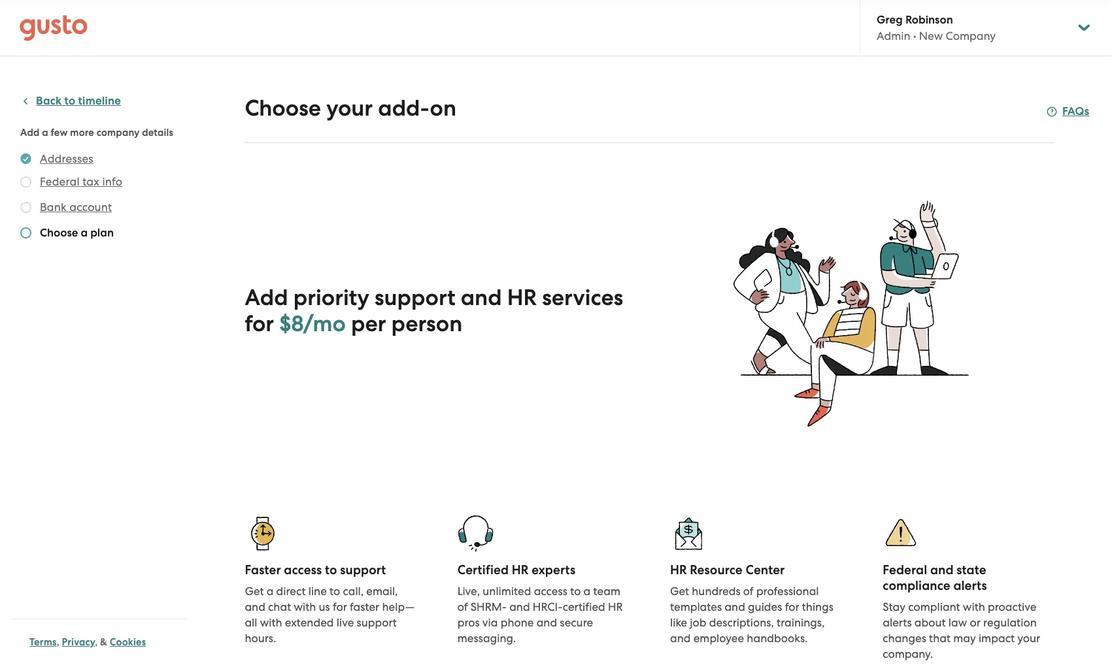 Task type: vqa. For each thing, say whether or not it's contained in the screenshot.
the bottom review
no



Task type: describe. For each thing, give the bounding box(es) containing it.
direct
[[276, 585, 306, 598]]

a for plan
[[81, 226, 88, 240]]

privacy link
[[62, 637, 95, 649]]

&
[[100, 637, 107, 649]]

about
[[915, 616, 946, 629]]

stay compliant with proactive alerts about law or regulation changes that may impact your company.
[[883, 601, 1040, 661]]

compliant
[[908, 601, 960, 614]]

team
[[593, 585, 620, 598]]

1 check image from the top
[[20, 177, 31, 188]]

choose a plan list
[[20, 151, 181, 244]]

choose your add-on
[[245, 95, 456, 122]]

$8/mo per person
[[279, 310, 462, 337]]

alerts for and
[[954, 578, 987, 594]]

support inside "add priority support and hr services for"
[[375, 284, 455, 311]]

phone
[[501, 616, 534, 629]]

call,
[[343, 585, 364, 598]]

messaging.
[[457, 632, 516, 645]]

help—
[[382, 601, 415, 614]]

faster
[[245, 563, 281, 578]]

back to timeline button
[[20, 93, 121, 109]]

for inside "add priority support and hr services for"
[[245, 310, 274, 337]]

and inside federal and state compliance alerts
[[930, 563, 954, 578]]

regulation
[[983, 616, 1037, 629]]

for inside get a direct line to call, email, and chat with us for faster help— all with extended live support hours.
[[333, 601, 347, 614]]

federal for federal tax info
[[40, 175, 80, 188]]

all
[[245, 616, 257, 629]]

hrci-
[[533, 601, 563, 614]]

add for add a few more company details
[[20, 127, 40, 139]]

and inside get a direct line to call, email, and chat with us for faster help— all with extended live support hours.
[[245, 601, 265, 614]]

home image
[[20, 15, 88, 41]]

•
[[913, 29, 916, 42]]

choose a plan
[[40, 226, 114, 240]]

check image
[[20, 202, 31, 213]]

bank
[[40, 201, 67, 214]]

secure
[[560, 616, 593, 629]]

alerts for compliant
[[883, 616, 912, 629]]

live, unlimited access to a team of shrm- and hrci-certified hr pros via phone and secure messaging.
[[457, 585, 623, 645]]

compliance
[[883, 578, 950, 594]]

cookies
[[110, 637, 146, 649]]

or
[[970, 616, 981, 629]]

faster
[[350, 601, 379, 614]]

hours.
[[245, 632, 276, 645]]

guides
[[748, 601, 782, 614]]

company
[[97, 127, 140, 139]]

1 vertical spatial support
[[340, 563, 386, 578]]

circle check image
[[20, 151, 31, 167]]

1 , from the left
[[57, 637, 59, 649]]

faqs button
[[1047, 104, 1089, 120]]

with inside 'stay compliant with proactive alerts about law or regulation changes that may impact your company.'
[[963, 601, 985, 614]]

line
[[308, 585, 327, 598]]

experts
[[532, 563, 575, 578]]

hr up unlimited
[[512, 563, 529, 578]]

hr inside "add priority support and hr services for"
[[507, 284, 537, 311]]

terms , privacy , & cookies
[[29, 637, 146, 649]]

certified hr experts
[[457, 563, 575, 578]]

$8/mo
[[279, 310, 346, 337]]

per
[[351, 310, 386, 337]]

a for few
[[42, 127, 48, 139]]

us
[[319, 601, 330, 614]]

robinson
[[905, 13, 953, 27]]

more
[[70, 127, 94, 139]]

like
[[670, 616, 687, 629]]

descriptions,
[[709, 616, 774, 629]]

0 vertical spatial access
[[284, 563, 322, 578]]

few
[[51, 127, 68, 139]]

add a few more company details
[[20, 127, 173, 139]]

certified
[[563, 601, 605, 614]]

for inside the get hundreds of professional templates and guides for things like job descriptions, trainings, and employee handbooks.
[[785, 601, 799, 614]]

plan
[[90, 226, 114, 240]]

2 , from the left
[[95, 637, 98, 649]]

cookies button
[[110, 635, 146, 651]]

job
[[690, 616, 706, 629]]

a inside live, unlimited access to a team of shrm- and hrci-certified hr pros via phone and secure messaging.
[[584, 585, 591, 598]]

greg robinson admin • new company
[[877, 13, 996, 42]]

0 vertical spatial your
[[326, 95, 373, 122]]

get for hr
[[670, 585, 689, 598]]

greg
[[877, 13, 903, 27]]

back
[[36, 94, 62, 108]]

back to timeline
[[36, 94, 121, 108]]

live,
[[457, 585, 480, 598]]

federal and state compliance alerts
[[883, 563, 987, 594]]

add priority support and hr services for
[[245, 284, 623, 337]]

resource
[[690, 563, 743, 578]]

to inside button
[[64, 94, 75, 108]]

pros
[[457, 616, 480, 629]]

on
[[430, 95, 456, 122]]

email,
[[366, 585, 398, 598]]

addresses button
[[40, 151, 93, 167]]

extended
[[285, 616, 334, 629]]

priority
[[293, 284, 369, 311]]

certified
[[457, 563, 509, 578]]

stay
[[883, 601, 906, 614]]

tax
[[82, 175, 99, 188]]

faster access to support
[[245, 563, 386, 578]]



Task type: locate. For each thing, give the bounding box(es) containing it.
add inside "add priority support and hr services for"
[[245, 284, 288, 311]]

1 vertical spatial check image
[[20, 228, 31, 239]]

law
[[949, 616, 967, 629]]

1 vertical spatial choose
[[40, 226, 78, 240]]

get up templates
[[670, 585, 689, 598]]

1 horizontal spatial alerts
[[954, 578, 987, 594]]

choose for choose a plan
[[40, 226, 78, 240]]

via
[[482, 616, 498, 629]]

1 horizontal spatial access
[[534, 585, 568, 598]]

person
[[391, 310, 462, 337]]

0 horizontal spatial with
[[260, 616, 282, 629]]

your inside 'stay compliant with proactive alerts about law or regulation changes that may impact your company.'
[[1018, 632, 1040, 645]]

templates
[[670, 601, 722, 614]]

0 horizontal spatial get
[[245, 585, 264, 598]]

1 horizontal spatial choose
[[245, 95, 321, 122]]

check image down circle check icon
[[20, 177, 31, 188]]

things
[[802, 601, 834, 614]]

for down professional
[[785, 601, 799, 614]]

0 horizontal spatial for
[[245, 310, 274, 337]]

alerts down state
[[954, 578, 987, 594]]

add-
[[378, 95, 430, 122]]

0 vertical spatial federal
[[40, 175, 80, 188]]

company.
[[883, 648, 933, 661]]

account
[[70, 201, 112, 214]]

0 horizontal spatial add
[[20, 127, 40, 139]]

1 vertical spatial federal
[[883, 563, 927, 578]]

get a direct line to call, email, and chat with us for faster help— all with extended live support hours.
[[245, 585, 415, 645]]

hr down team
[[608, 601, 623, 614]]

employee
[[693, 632, 744, 645]]

to right line
[[330, 585, 340, 598]]

a up the chat on the bottom left of page
[[267, 585, 274, 598]]

0 horizontal spatial federal
[[40, 175, 80, 188]]

your left add-
[[326, 95, 373, 122]]

with up or
[[963, 601, 985, 614]]

faqs
[[1062, 105, 1089, 118]]

1 vertical spatial of
[[457, 601, 468, 614]]

alerts inside federal and state compliance alerts
[[954, 578, 987, 594]]

alerts inside 'stay compliant with proactive alerts about law or regulation changes that may impact your company.'
[[883, 616, 912, 629]]

0 horizontal spatial alerts
[[883, 616, 912, 629]]

to inside get a direct line to call, email, and chat with us for faster help— all with extended live support hours.
[[330, 585, 340, 598]]

federal up compliance
[[883, 563, 927, 578]]

trainings,
[[777, 616, 825, 629]]

add for add priority support and hr services for
[[245, 284, 288, 311]]

0 horizontal spatial access
[[284, 563, 322, 578]]

changes
[[883, 632, 926, 645]]

of inside live, unlimited access to a team of shrm- and hrci-certified hr pros via phone and secure messaging.
[[457, 601, 468, 614]]

unlimited
[[483, 585, 531, 598]]

federal inside button
[[40, 175, 80, 188]]

1 horizontal spatial ,
[[95, 637, 98, 649]]

1 get from the left
[[245, 585, 264, 598]]

get
[[245, 585, 264, 598], [670, 585, 689, 598]]

a for direct
[[267, 585, 274, 598]]

privacy
[[62, 637, 95, 649]]

get for faster
[[245, 585, 264, 598]]

to inside live, unlimited access to a team of shrm- and hrci-certified hr pros via phone and secure messaging.
[[570, 585, 581, 598]]

of up the "pros"
[[457, 601, 468, 614]]

access
[[284, 563, 322, 578], [534, 585, 568, 598]]

of
[[743, 585, 754, 598], [457, 601, 468, 614]]

get inside the get hundreds of professional templates and guides for things like job descriptions, trainings, and employee handbooks.
[[670, 585, 689, 598]]

1 vertical spatial access
[[534, 585, 568, 598]]

a inside get a direct line to call, email, and chat with us for faster help— all with extended live support hours.
[[267, 585, 274, 598]]

terms link
[[29, 637, 57, 649]]

hr resource center
[[670, 563, 785, 578]]

0 horizontal spatial of
[[457, 601, 468, 614]]

with down the chat on the bottom left of page
[[260, 616, 282, 629]]

to
[[64, 94, 75, 108], [325, 563, 337, 578], [330, 585, 340, 598], [570, 585, 581, 598]]

a left 'few'
[[42, 127, 48, 139]]

a up certified
[[584, 585, 591, 598]]

proactive
[[988, 601, 1037, 614]]

2 horizontal spatial for
[[785, 601, 799, 614]]

to up certified
[[570, 585, 581, 598]]

access up hrci-
[[534, 585, 568, 598]]

get hundreds of professional templates and guides for things like job descriptions, trainings, and employee handbooks.
[[670, 585, 834, 645]]

2 vertical spatial support
[[357, 616, 397, 629]]

hr left resource
[[670, 563, 687, 578]]

details
[[142, 127, 173, 139]]

, left privacy link
[[57, 637, 59, 649]]

admin
[[877, 29, 910, 42]]

get inside get a direct line to call, email, and chat with us for faster help— all with extended live support hours.
[[245, 585, 264, 598]]

1 horizontal spatial federal
[[883, 563, 927, 578]]

alerts down stay
[[883, 616, 912, 629]]

0 vertical spatial support
[[375, 284, 455, 311]]

0 horizontal spatial your
[[326, 95, 373, 122]]

, left & on the bottom of page
[[95, 637, 98, 649]]

2 horizontal spatial with
[[963, 601, 985, 614]]

a inside list
[[81, 226, 88, 240]]

2 get from the left
[[670, 585, 689, 598]]

access up direct
[[284, 563, 322, 578]]

a
[[42, 127, 48, 139], [81, 226, 88, 240], [267, 585, 274, 598], [584, 585, 591, 598]]

hundreds
[[692, 585, 741, 598]]

bank account button
[[40, 199, 112, 215]]

handbooks.
[[747, 632, 808, 645]]

0 horizontal spatial ,
[[57, 637, 59, 649]]

timeline
[[78, 94, 121, 108]]

1 vertical spatial add
[[245, 284, 288, 311]]

1 horizontal spatial for
[[333, 601, 347, 614]]

shrm-
[[471, 601, 507, 614]]

2 check image from the top
[[20, 228, 31, 239]]

choose inside choose a plan list
[[40, 226, 78, 240]]

0 vertical spatial alerts
[[954, 578, 987, 594]]

of inside the get hundreds of professional templates and guides for things like job descriptions, trainings, and employee handbooks.
[[743, 585, 754, 598]]

alerts
[[954, 578, 987, 594], [883, 616, 912, 629]]

company
[[946, 29, 996, 42]]

add up circle check icon
[[20, 127, 40, 139]]

to right back
[[64, 94, 75, 108]]

for left the '$8/mo'
[[245, 310, 274, 337]]

federal down addresses button
[[40, 175, 80, 188]]

federal tax info button
[[40, 174, 122, 190]]

of up guides
[[743, 585, 754, 598]]

support
[[375, 284, 455, 311], [340, 563, 386, 578], [357, 616, 397, 629]]

for
[[245, 310, 274, 337], [333, 601, 347, 614], [785, 601, 799, 614]]

1 horizontal spatial with
[[294, 601, 316, 614]]

get down faster
[[245, 585, 264, 598]]

and inside "add priority support and hr services for"
[[461, 284, 502, 311]]

0 vertical spatial of
[[743, 585, 754, 598]]

may
[[953, 632, 976, 645]]

addresses
[[40, 152, 93, 165]]

new
[[919, 29, 943, 42]]

that
[[929, 632, 951, 645]]

0 vertical spatial check image
[[20, 177, 31, 188]]

hr inside live, unlimited access to a team of shrm- and hrci-certified hr pros via phone and secure messaging.
[[608, 601, 623, 614]]

professional
[[756, 585, 819, 598]]

with
[[294, 601, 316, 614], [963, 601, 985, 614], [260, 616, 282, 629]]

and
[[461, 284, 502, 311], [930, 563, 954, 578], [245, 601, 265, 614], [509, 601, 530, 614], [725, 601, 745, 614], [537, 616, 557, 629], [670, 632, 691, 645]]

access inside live, unlimited access to a team of shrm- and hrci-certified hr pros via phone and secure messaging.
[[534, 585, 568, 598]]

choose
[[245, 95, 321, 122], [40, 226, 78, 240]]

with up extended
[[294, 601, 316, 614]]

for right us
[[333, 601, 347, 614]]

0 horizontal spatial choose
[[40, 226, 78, 240]]

live
[[337, 616, 354, 629]]

federal
[[40, 175, 80, 188], [883, 563, 927, 578]]

,
[[57, 637, 59, 649], [95, 637, 98, 649]]

choose for choose your add-on
[[245, 95, 321, 122]]

impact
[[979, 632, 1015, 645]]

terms
[[29, 637, 57, 649]]

1 vertical spatial alerts
[[883, 616, 912, 629]]

1 vertical spatial your
[[1018, 632, 1040, 645]]

to up line
[[325, 563, 337, 578]]

1 horizontal spatial of
[[743, 585, 754, 598]]

info
[[102, 175, 122, 188]]

hr left services
[[507, 284, 537, 311]]

1 horizontal spatial get
[[670, 585, 689, 598]]

federal for federal and state compliance alerts
[[883, 563, 927, 578]]

chat
[[268, 601, 291, 614]]

support inside get a direct line to call, email, and chat with us for faster help— all with extended live support hours.
[[357, 616, 397, 629]]

1 horizontal spatial your
[[1018, 632, 1040, 645]]

check image down check icon
[[20, 228, 31, 239]]

services
[[542, 284, 623, 311]]

add left priority
[[245, 284, 288, 311]]

1 horizontal spatial add
[[245, 284, 288, 311]]

0 vertical spatial choose
[[245, 95, 321, 122]]

bank account
[[40, 201, 112, 214]]

your down regulation
[[1018, 632, 1040, 645]]

federal tax info
[[40, 175, 122, 188]]

center
[[746, 563, 785, 578]]

federal inside federal and state compliance alerts
[[883, 563, 927, 578]]

0 vertical spatial add
[[20, 127, 40, 139]]

a left plan
[[81, 226, 88, 240]]

check image
[[20, 177, 31, 188], [20, 228, 31, 239]]



